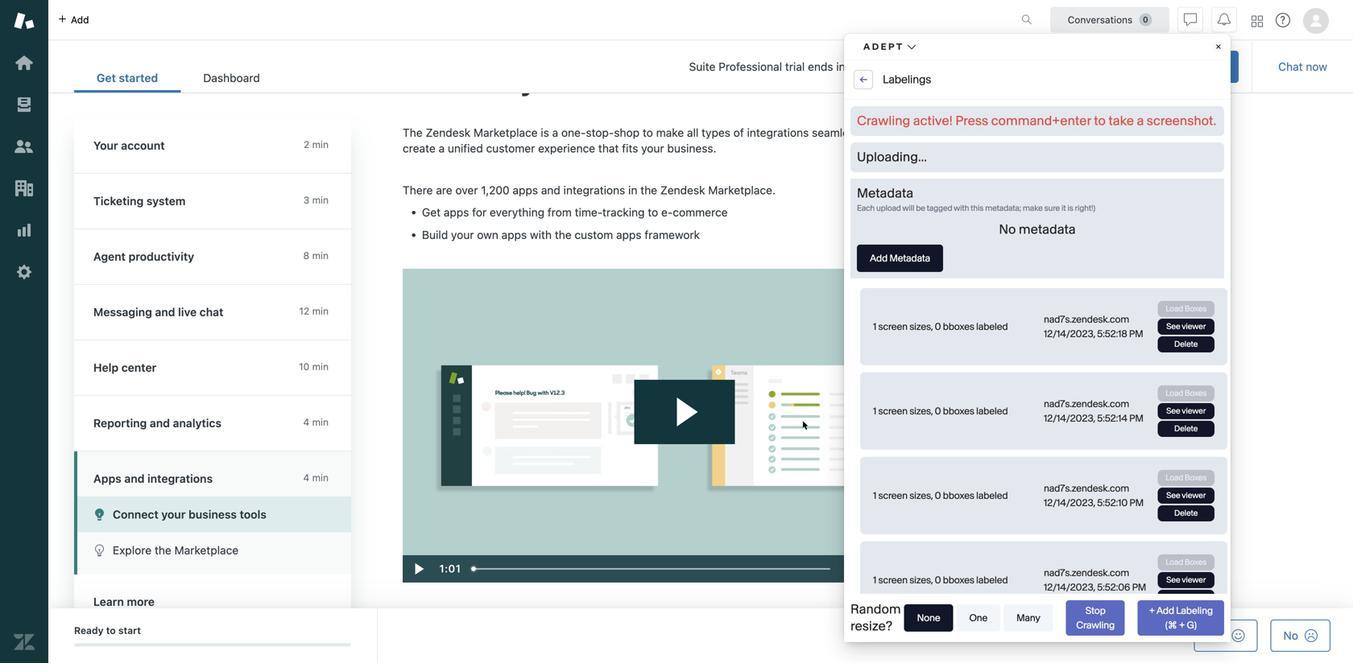 Task type: locate. For each thing, give the bounding box(es) containing it.
the zendesk marketplace is a one-stop-shop to make all types of integrations seamless. you're able to create a unified customer experience that fits your business.
[[403, 126, 938, 155]]

12
[[299, 306, 309, 317]]

compare
[[1042, 60, 1089, 73]]

zendesk up e-
[[660, 183, 705, 197]]

zendesk image
[[14, 632, 35, 653]]

footer
[[48, 609, 1353, 664]]

3
[[303, 195, 309, 206]]

0 horizontal spatial get
[[97, 71, 116, 85]]

apps and integrations
[[93, 472, 213, 486]]

13
[[849, 60, 861, 73]]

your inside buy your trial button
[[1180, 60, 1203, 73]]

there are over 1,200 apps and integrations in the zendesk marketplace.
[[403, 183, 776, 197]]

december
[[909, 60, 965, 73]]

min for apps and integrations
[[312, 472, 329, 484]]

the right find
[[1003, 629, 1020, 643]]

4
[[303, 417, 309, 428], [303, 472, 309, 484]]

zendesk up unified
[[426, 126, 471, 139]]

1 horizontal spatial on
[[1066, 629, 1079, 643]]

started
[[119, 71, 158, 85]]

video thumbnail image
[[403, 269, 967, 583], [403, 269, 967, 583]]

section
[[295, 51, 1239, 83]]

connect up explore
[[113, 508, 159, 522]]

marketplace down connect your business tools button
[[174, 544, 239, 557]]

1 horizontal spatial get
[[422, 206, 441, 219]]

is
[[541, 126, 549, 139]]

learn more
[[93, 596, 155, 609]]

1 vertical spatial tools
[[240, 508, 267, 522]]

learn
[[93, 596, 124, 609]]

connect your business tools up explore the marketplace
[[113, 508, 267, 522]]

0 horizontal spatial business
[[189, 508, 237, 522]]

1 vertical spatial business
[[189, 508, 237, 522]]

1 horizontal spatial business
[[585, 63, 702, 97]]

0 horizontal spatial integrations
[[147, 472, 213, 486]]

min for your account
[[312, 139, 329, 150]]

0 vertical spatial connect
[[403, 63, 514, 97]]

learn more button
[[74, 575, 348, 630]]

0 horizontal spatial marketplace
[[174, 544, 239, 557]]

center
[[121, 361, 156, 375]]

1 horizontal spatial connect your business tools
[[403, 63, 772, 97]]

0 vertical spatial in
[[836, 60, 845, 73]]

trial left ends
[[785, 60, 805, 73]]

1 vertical spatial connect your business tools
[[113, 508, 267, 522]]

the up tracking
[[641, 183, 657, 197]]

1 horizontal spatial zendesk
[[660, 183, 705, 197]]

trial for professional
[[785, 60, 805, 73]]

get for get started
[[97, 71, 116, 85]]

apps
[[513, 183, 538, 197], [444, 206, 469, 219], [502, 228, 527, 242], [616, 228, 642, 242]]

your
[[1180, 60, 1203, 73], [521, 63, 579, 97], [641, 142, 664, 155], [451, 228, 474, 242], [161, 508, 186, 522]]

and left live
[[155, 306, 175, 319]]

did you find the content on this page helpful?
[[938, 629, 1174, 643]]

in
[[836, 60, 845, 73], [628, 183, 637, 197]]

0 vertical spatial a
[[552, 126, 558, 139]]

and up from
[[541, 183, 560, 197]]

zendesk
[[426, 126, 471, 139], [660, 183, 705, 197]]

marketplace up customer
[[474, 126, 538, 139]]

button displays agent's chat status as invisible. image
[[1184, 13, 1197, 26]]

connect your business tools inside button
[[113, 508, 267, 522]]

apps down everything at the top of the page
[[502, 228, 527, 242]]

1 horizontal spatial connect
[[403, 63, 514, 97]]

4 inside "apps and integrations" heading
[[303, 472, 309, 484]]

ticketing system
[[93, 195, 186, 208]]

conversations button
[[1050, 7, 1170, 33]]

0 horizontal spatial on
[[893, 60, 906, 73]]

the
[[641, 183, 657, 197], [555, 228, 572, 242], [155, 544, 171, 557], [1003, 629, 1020, 643]]

able
[[903, 126, 925, 139]]

analytics
[[173, 417, 222, 430]]

integrations up time-
[[564, 183, 625, 197]]

1 trial from the left
[[1206, 60, 1226, 73]]

1 min from the top
[[312, 139, 329, 150]]

tab list
[[74, 63, 283, 93]]

0 vertical spatial connect your business tools
[[403, 63, 772, 97]]

reporting and analytics
[[93, 417, 222, 430]]

trial inside buy your trial button
[[1206, 60, 1226, 73]]

0 vertical spatial marketplace
[[474, 126, 538, 139]]

0 horizontal spatial in
[[628, 183, 637, 197]]

get for get apps for everything from time-tracking to e-commerce
[[422, 206, 441, 219]]

0 horizontal spatial connect
[[113, 508, 159, 522]]

1 vertical spatial get
[[422, 206, 441, 219]]

0 horizontal spatial zendesk
[[426, 126, 471, 139]]

min inside "apps and integrations" heading
[[312, 472, 329, 484]]

on right days
[[893, 60, 906, 73]]

video element
[[403, 269, 967, 583]]

marketplace
[[474, 126, 538, 139], [174, 544, 239, 557]]

1 4 from the top
[[303, 417, 309, 428]]

marketplace for zendesk
[[474, 126, 538, 139]]

the right with
[[555, 228, 572, 242]]

1 horizontal spatial in
[[836, 60, 845, 73]]

in left 13 at top right
[[836, 60, 845, 73]]

are
[[436, 183, 452, 197]]

and right apps
[[124, 472, 145, 486]]

on
[[893, 60, 906, 73], [1066, 629, 1079, 643]]

0 horizontal spatial tools
[[240, 508, 267, 522]]

experience
[[538, 142, 595, 155]]

trial down notifications image
[[1206, 60, 1226, 73]]

marketplace inside the zendesk marketplace is a one-stop-shop to make all types of integrations seamless. you're able to create a unified customer experience that fits your business.
[[474, 126, 538, 139]]

your up is
[[521, 63, 579, 97]]

tools
[[708, 63, 772, 97], [240, 508, 267, 522]]

min for agent productivity
[[312, 250, 329, 261]]

a right the create
[[439, 142, 445, 155]]

4 min inside "apps and integrations" heading
[[303, 472, 329, 484]]

no
[[1284, 629, 1298, 643]]

connect inside button
[[113, 508, 159, 522]]

your right the buy
[[1180, 60, 1203, 73]]

your inside content-title 'region'
[[521, 63, 579, 97]]

0 horizontal spatial trial
[[785, 60, 805, 73]]

integrations right of
[[747, 126, 809, 139]]

connect up unified
[[403, 63, 514, 97]]

this
[[1082, 629, 1101, 643]]

apps up everything at the top of the page
[[513, 183, 538, 197]]

6 min from the top
[[312, 417, 329, 428]]

connect inside content-title 'region'
[[403, 63, 514, 97]]

framework
[[645, 228, 700, 242]]

2 horizontal spatial integrations
[[747, 126, 809, 139]]

plans
[[1092, 60, 1120, 73]]

10 min
[[299, 361, 329, 373]]

business inside button
[[189, 508, 237, 522]]

1 vertical spatial 4
[[303, 472, 309, 484]]

7 min from the top
[[312, 472, 329, 484]]

custom
[[575, 228, 613, 242]]

3 min from the top
[[312, 250, 329, 261]]

helpful?
[[1133, 629, 1174, 643]]

your account
[[93, 139, 165, 152]]

connect your business tools inside content-title 'region'
[[403, 63, 772, 97]]

2 min from the top
[[312, 195, 329, 206]]

8 min
[[303, 250, 329, 261]]

find
[[980, 629, 1000, 643]]

and inside "apps and integrations" heading
[[124, 472, 145, 486]]

the right explore
[[155, 544, 171, 557]]

2 vertical spatial integrations
[[147, 472, 213, 486]]

everything
[[490, 206, 545, 219]]

region
[[403, 125, 967, 583]]

get up build
[[422, 206, 441, 219]]

1 horizontal spatial marketplace
[[474, 126, 538, 139]]

1 vertical spatial connect
[[113, 508, 159, 522]]

1 vertical spatial on
[[1066, 629, 1079, 643]]

0 horizontal spatial connect your business tools
[[113, 508, 267, 522]]

the inside button
[[155, 544, 171, 557]]

1 horizontal spatial integrations
[[564, 183, 625, 197]]

1 horizontal spatial trial
[[1206, 60, 1226, 73]]

and for apps and integrations
[[124, 472, 145, 486]]

5 min from the top
[[312, 361, 329, 373]]

1 vertical spatial in
[[628, 183, 637, 197]]

1 horizontal spatial tools
[[708, 63, 772, 97]]

2
[[304, 139, 309, 150]]

marketplace inside button
[[174, 544, 239, 557]]

compare plans button
[[1028, 51, 1133, 83]]

you're
[[867, 126, 900, 139]]

seamless.
[[812, 126, 864, 139]]

stop-
[[586, 126, 614, 139]]

1 vertical spatial integrations
[[564, 183, 625, 197]]

a
[[552, 126, 558, 139], [439, 142, 445, 155]]

chat now button
[[1266, 51, 1340, 83]]

start
[[118, 625, 141, 637]]

and left "analytics"
[[150, 417, 170, 430]]

to
[[643, 126, 653, 139], [928, 126, 938, 139], [648, 206, 658, 219], [106, 625, 116, 637]]

0 vertical spatial business
[[585, 63, 702, 97]]

business inside content-title 'region'
[[585, 63, 702, 97]]

tools up of
[[708, 63, 772, 97]]

0 vertical spatial 4
[[303, 417, 309, 428]]

1 vertical spatial marketplace
[[174, 544, 239, 557]]

zendesk inside the zendesk marketplace is a one-stop-shop to make all types of integrations seamless. you're able to create a unified customer experience that fits your business.
[[426, 126, 471, 139]]

help
[[93, 361, 119, 375]]

and for messaging and live chat
[[155, 306, 175, 319]]

your right fits
[[641, 142, 664, 155]]

a right is
[[552, 126, 558, 139]]

get left "started"
[[97, 71, 116, 85]]

business up shop
[[585, 63, 702, 97]]

min for messaging and live chat
[[312, 306, 329, 317]]

in up tracking
[[628, 183, 637, 197]]

business up explore the marketplace button
[[189, 508, 237, 522]]

2 4 from the top
[[303, 472, 309, 484]]

on left this
[[1066, 629, 1079, 643]]

0 vertical spatial zendesk
[[426, 126, 471, 139]]

fits
[[622, 142, 638, 155]]

1 horizontal spatial a
[[552, 126, 558, 139]]

unified
[[448, 142, 483, 155]]

integrations up connect your business tools button
[[147, 472, 213, 486]]

1 4 min from the top
[[303, 417, 329, 428]]

for
[[472, 206, 487, 219]]

to left start
[[106, 625, 116, 637]]

your up explore the marketplace
[[161, 508, 186, 522]]

integrations inside the zendesk marketplace is a one-stop-shop to make all types of integrations seamless. you're able to create a unified customer experience that fits your business.
[[747, 126, 809, 139]]

of
[[734, 126, 744, 139]]

0 vertical spatial tools
[[708, 63, 772, 97]]

2 4 min from the top
[[303, 472, 329, 484]]

0 vertical spatial on
[[893, 60, 906, 73]]

chat
[[200, 306, 223, 319]]

marketplace for the
[[174, 544, 239, 557]]

0 vertical spatial 4 min
[[303, 417, 329, 428]]

connect your business tools up stop-
[[403, 63, 772, 97]]

customers image
[[14, 136, 35, 157]]

your left own
[[451, 228, 474, 242]]

business
[[585, 63, 702, 97], [189, 508, 237, 522]]

tools up explore the marketplace button
[[240, 508, 267, 522]]

0 vertical spatial get
[[97, 71, 116, 85]]

0 horizontal spatial a
[[439, 142, 445, 155]]

2 trial from the left
[[785, 60, 805, 73]]

1 vertical spatial 4 min
[[303, 472, 329, 484]]

own
[[477, 228, 498, 242]]

4 min from the top
[[312, 306, 329, 317]]

with
[[530, 228, 552, 242]]

1 vertical spatial a
[[439, 142, 445, 155]]

tab list containing get started
[[74, 63, 283, 93]]

get help image
[[1276, 13, 1290, 27]]

10
[[299, 361, 309, 373]]

0 vertical spatial integrations
[[747, 126, 809, 139]]

messaging and live chat
[[93, 306, 223, 319]]



Task type: describe. For each thing, give the bounding box(es) containing it.
suite
[[689, 60, 716, 73]]

all
[[687, 126, 699, 139]]

your inside connect your business tools button
[[161, 508, 186, 522]]

customer
[[486, 142, 535, 155]]

over
[[455, 183, 478, 197]]

to right able on the top of page
[[928, 126, 938, 139]]

content-title region
[[403, 62, 967, 99]]

admin image
[[14, 262, 35, 283]]

create
[[403, 142, 436, 155]]

to left e-
[[648, 206, 658, 219]]

types
[[702, 126, 731, 139]]

chat
[[1278, 60, 1303, 73]]

chat now
[[1278, 60, 1327, 73]]

2 min
[[304, 139, 329, 150]]

system
[[146, 195, 186, 208]]

marketplace.
[[708, 183, 776, 197]]

help center
[[93, 361, 156, 375]]

12 min
[[299, 306, 329, 317]]

3 min
[[303, 195, 329, 206]]

section containing compare plans
[[295, 51, 1239, 83]]

connect your business tools button
[[77, 497, 351, 533]]

account
[[121, 139, 165, 152]]

agent productivity
[[93, 250, 194, 263]]

one-
[[561, 126, 586, 139]]

the inside footer
[[1003, 629, 1020, 643]]

8
[[303, 250, 309, 261]]

region containing the zendesk marketplace is a one-stop-shop to make all types of integrations seamless. you're able to create a unified customer experience that fits your business.
[[403, 125, 967, 583]]

integrations inside heading
[[147, 472, 213, 486]]

shop
[[614, 126, 640, 139]]

there
[[403, 183, 433, 197]]

e-
[[661, 206, 673, 219]]

zendesk support image
[[14, 10, 35, 31]]

that
[[598, 142, 619, 155]]

reporting
[[93, 417, 147, 430]]

explore the marketplace button
[[77, 533, 351, 569]]

min for help center
[[312, 361, 329, 373]]

tracking
[[602, 206, 645, 219]]

dashboard tab
[[181, 63, 283, 93]]

ends
[[808, 60, 833, 73]]

ready to start
[[74, 625, 141, 637]]

professional
[[719, 60, 782, 73]]

now
[[1306, 60, 1327, 73]]

ticketing
[[93, 195, 144, 208]]

business.
[[667, 142, 716, 155]]

agent
[[93, 250, 126, 263]]

4 min for integrations
[[303, 472, 329, 484]]

to inside footer
[[106, 625, 116, 637]]

commerce
[[673, 206, 728, 219]]

notifications image
[[1218, 13, 1231, 26]]

time-
[[575, 206, 602, 219]]

on inside "section"
[[893, 60, 906, 73]]

2023
[[986, 60, 1015, 73]]

4 for apps and integrations
[[303, 472, 309, 484]]

more
[[127, 596, 155, 609]]

tools inside button
[[240, 508, 267, 522]]

trial for your
[[1206, 60, 1226, 73]]

no button
[[1271, 620, 1331, 652]]

4 min for analytics
[[303, 417, 329, 428]]

min for reporting and analytics
[[312, 417, 329, 428]]

yes button
[[1194, 620, 1258, 652]]

page
[[1104, 629, 1130, 643]]

in inside "section"
[[836, 60, 845, 73]]

buy your trial
[[1158, 60, 1226, 73]]

organizations image
[[14, 178, 35, 199]]

apps left for
[[444, 206, 469, 219]]

and for reporting and analytics
[[150, 417, 170, 430]]

build your own apps with the custom apps framework
[[422, 228, 700, 242]]

dashboard
[[203, 71, 260, 85]]

zendesk products image
[[1252, 16, 1263, 27]]

get started image
[[14, 52, 35, 73]]

add button
[[48, 0, 99, 39]]

on inside footer
[[1066, 629, 1079, 643]]

1 vertical spatial zendesk
[[660, 183, 705, 197]]

add
[[71, 14, 89, 25]]

buy
[[1158, 60, 1177, 73]]

explore
[[113, 544, 152, 557]]

apps and integrations heading
[[74, 452, 351, 497]]

footer containing did you find the content on this page helpful?
[[48, 609, 1353, 664]]

main element
[[0, 0, 48, 664]]

build
[[422, 228, 448, 242]]

get started
[[97, 71, 158, 85]]

content
[[1023, 629, 1063, 643]]

yes
[[1207, 629, 1226, 643]]

live
[[178, 306, 197, 319]]

min for ticketing system
[[312, 195, 329, 206]]

explore the marketplace
[[113, 544, 239, 557]]

tools inside content-title 'region'
[[708, 63, 772, 97]]

progress-bar progress bar
[[74, 644, 351, 647]]

views image
[[14, 94, 35, 115]]

messaging
[[93, 306, 152, 319]]

productivity
[[129, 250, 194, 263]]

reporting image
[[14, 220, 35, 241]]

ready
[[74, 625, 104, 637]]

conversations
[[1068, 14, 1133, 25]]

make
[[656, 126, 684, 139]]

compare plans
[[1042, 60, 1120, 73]]

the
[[403, 126, 423, 139]]

get apps for everything from time-tracking to e-commerce
[[422, 206, 728, 219]]

4 for reporting and analytics
[[303, 417, 309, 428]]

buy your trial button
[[1145, 51, 1239, 83]]

your inside the zendesk marketplace is a one-stop-shop to make all types of integrations seamless. you're able to create a unified customer experience that fits your business.
[[641, 142, 664, 155]]

27,
[[968, 60, 983, 73]]

apps down tracking
[[616, 228, 642, 242]]

suite professional trial ends in 13 days on december 27, 2023
[[689, 60, 1015, 73]]

your
[[93, 139, 118, 152]]

to right shop
[[643, 126, 653, 139]]

1,200
[[481, 183, 510, 197]]



Task type: vqa. For each thing, say whether or not it's contained in the screenshot.
Marketplace.
yes



